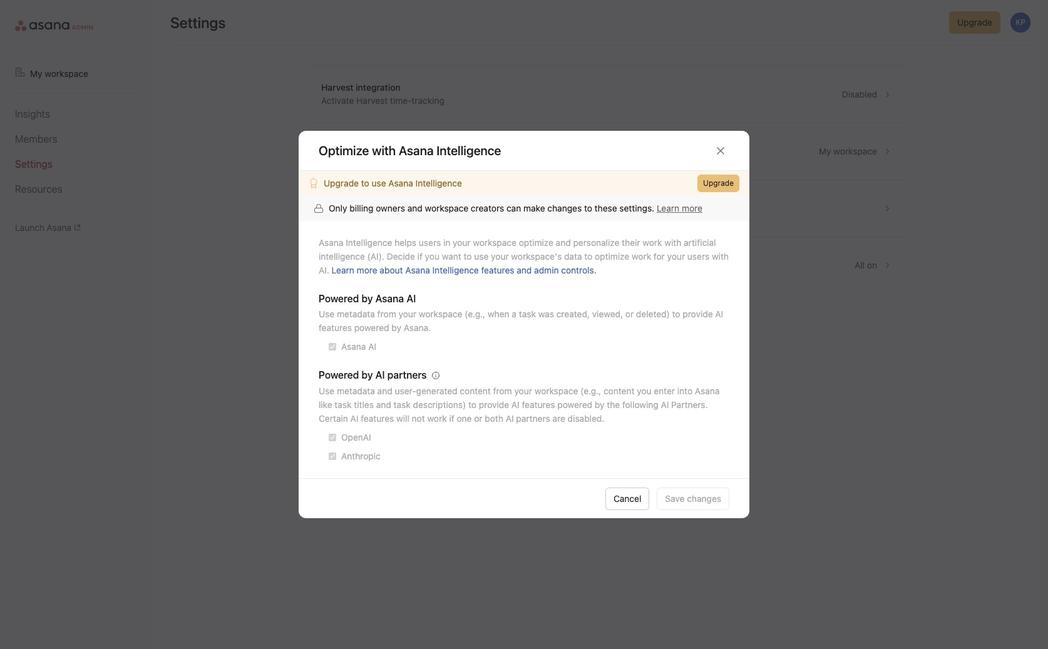 Task type: locate. For each thing, give the bounding box(es) containing it.
2 content from the left
[[604, 386, 635, 397]]

2 vertical spatial optimize
[[557, 266, 591, 277]]

convert down customize
[[321, 196, 354, 207]]

into
[[678, 386, 693, 397]]

optimize
[[519, 237, 554, 248], [595, 251, 630, 262], [557, 266, 591, 277]]

1 horizontal spatial provide
[[683, 309, 713, 319]]

descriptions)
[[413, 400, 466, 410]]

upgrade down close this dialog image
[[704, 179, 734, 188]]

1 horizontal spatial optimize
[[557, 266, 591, 277]]

harvest down the integration
[[357, 95, 388, 106]]

or right viewed,
[[626, 309, 634, 319]]

organization right an
[[444, 209, 494, 220]]

OpenAI checkbox
[[329, 434, 336, 442]]

0 horizontal spatial upgrade
[[324, 178, 359, 189]]

users left in
[[419, 237, 441, 248]]

0 vertical spatial powered
[[354, 323, 389, 333]]

0 vertical spatial you
[[425, 251, 440, 262]]

use up like
[[319, 386, 335, 397]]

learn right 'settings.'
[[657, 203, 680, 214]]

generated
[[416, 386, 458, 397]]

0 vertical spatial the
[[445, 152, 459, 163]]

0 vertical spatial upgrade button
[[950, 11, 1001, 34]]

workspace's inside optimize with asana intelligence decide if you want asana to use your workspace's data to optimize work for your users.
[[473, 266, 524, 277]]

asana inside workspace name customize asana by changing the workspace's name
[[367, 152, 391, 163]]

1 horizontal spatial the
[[607, 400, 620, 410]]

optimize
[[319, 143, 369, 158], [321, 253, 358, 264]]

0 horizontal spatial data
[[526, 266, 544, 277]]

you up the following on the right bottom
[[637, 386, 652, 397]]

with
[[372, 143, 396, 158], [665, 237, 682, 248], [712, 251, 729, 262], [361, 253, 378, 264]]

if
[[418, 251, 423, 262], [352, 266, 357, 277], [449, 413, 455, 424]]

2 use from the top
[[319, 386, 335, 397]]

the
[[445, 152, 459, 163], [607, 400, 620, 410]]

1 horizontal spatial my workspace
[[819, 146, 878, 157]]

upgrade left the kp
[[958, 17, 993, 28]]

and up controls.
[[556, 237, 571, 248]]

changes right make
[[548, 203, 582, 214]]

my workspace up the insights link
[[30, 68, 88, 79]]

powered down asana ai checkbox
[[319, 370, 359, 381]]

data up controls.
[[564, 251, 582, 262]]

anthropic
[[341, 451, 381, 462]]

powered
[[354, 323, 389, 333], [558, 400, 593, 410]]

workspace up asana.
[[419, 309, 463, 319]]

to down personalize
[[585, 251, 593, 262]]

(e.g., up disabled.
[[581, 386, 601, 397]]

work
[[643, 237, 662, 248], [632, 251, 652, 262], [594, 266, 613, 277], [428, 413, 447, 424]]

0 horizontal spatial task
[[335, 400, 352, 410]]

asana.
[[404, 323, 431, 333]]

you inside asana intelligence helps users in your workspace optimize and personalize their work with artificial intelligence (ai). decide if you want to use your workspace's data to optimize work for your users with ai.
[[425, 251, 440, 262]]

1 vertical spatial my
[[819, 146, 832, 157]]

you up learn more about asana intelligence features and admin controls. link on the top of the page
[[425, 251, 440, 262]]

0 horizontal spatial settings
[[15, 158, 53, 170]]

cancel button
[[606, 488, 650, 510]]

by left changing
[[394, 152, 403, 163]]

from down asana ai
[[378, 309, 396, 319]]

upgrade for right upgrade button
[[958, 17, 993, 28]]

1 horizontal spatial decide
[[387, 251, 415, 262]]

0 horizontal spatial (e.g.,
[[465, 309, 486, 319]]

1 horizontal spatial powered
[[558, 400, 593, 410]]

1 horizontal spatial settings
[[170, 14, 226, 31]]

0 horizontal spatial my workspace
[[30, 68, 88, 79]]

2 powered from the top
[[319, 370, 359, 381]]

optimize for optimize with asana intelligence
[[319, 143, 369, 158]]

and down the powered by ai partners
[[378, 386, 393, 397]]

task up certain
[[335, 400, 352, 410]]

optimize inside optimize with asana intelligence decide if you want asana to use your workspace's data to optimize work for your users.
[[321, 253, 358, 264]]

or inside the use metadata and user-generated content from your workspace (e.g., content you enter into asana like task titles and task descriptions) to provide ai features powered by the following ai partners. certain ai features will not work if one or both ai partners are disabled.
[[474, 413, 483, 424]]

optimize down activate
[[319, 143, 369, 158]]

0 vertical spatial learn
[[657, 203, 680, 214]]

task up will
[[394, 400, 411, 410]]

and left admin in the top of the page
[[517, 265, 532, 276]]

(e.g.,
[[465, 309, 486, 319], [581, 386, 601, 397]]

you
[[425, 251, 440, 262], [360, 266, 374, 277], [637, 386, 652, 397]]

all on
[[855, 260, 878, 271]]

upgrade button left the kp
[[950, 11, 1001, 34]]

0 vertical spatial my workspace
[[30, 68, 88, 79]]

1 vertical spatial provide
[[479, 400, 509, 410]]

0 horizontal spatial organization
[[367, 196, 418, 207]]

an
[[432, 209, 442, 220]]

1 use from the top
[[319, 309, 335, 319]]

decide inside optimize with asana intelligence decide if you want asana to use your workspace's data to optimize work for your users.
[[321, 266, 350, 277]]

use up asana ai checkbox
[[319, 309, 335, 319]]

if inside asana intelligence helps users in your workspace optimize and personalize their work with artificial intelligence (ai). decide if you want to use your workspace's data to optimize work for your users with ai.
[[418, 251, 423, 262]]

only
[[329, 203, 347, 214]]

want down in
[[442, 251, 462, 262]]

features up asana ai checkbox
[[319, 323, 352, 333]]

enter
[[654, 386, 675, 397]]

0 vertical spatial metadata
[[337, 309, 375, 319]]

metadata up asana ai
[[337, 309, 375, 319]]

for up users.
[[654, 251, 665, 262]]

or
[[626, 309, 634, 319], [474, 413, 483, 424]]

changes right save
[[687, 493, 722, 504]]

use inside optimize with asana intelligence decide if you want asana to use your workspace's data to optimize work for your users.
[[436, 266, 450, 277]]

resources link
[[15, 182, 135, 197]]

optimize up ai.
[[321, 253, 358, 264]]

want
[[442, 251, 462, 262], [377, 266, 396, 277]]

powered up asana ai
[[354, 323, 389, 333]]

use inside the use metadata and user-generated content from your workspace (e.g., content you enter into asana like task titles and task descriptions) to provide ai features powered by the following ai partners. certain ai features will not work if one or both ai partners are disabled.
[[319, 386, 335, 397]]

my
[[30, 68, 42, 79], [819, 146, 832, 157]]

0 vertical spatial settings
[[170, 14, 226, 31]]

to
[[361, 178, 369, 189], [356, 196, 365, 207], [584, 203, 593, 214], [422, 209, 430, 220], [464, 251, 472, 262], [585, 251, 593, 262], [425, 266, 434, 277], [546, 266, 554, 277], [673, 309, 681, 319], [469, 400, 477, 410]]

0 horizontal spatial from
[[378, 309, 396, 319]]

decide down the intelligence
[[321, 266, 350, 277]]

or right 'one'
[[474, 413, 483, 424]]

0 vertical spatial users
[[419, 237, 441, 248]]

launch asana
[[15, 222, 71, 233]]

2 vertical spatial if
[[449, 413, 455, 424]]

0 vertical spatial want
[[442, 251, 462, 262]]

want inside optimize with asana intelligence decide if you want asana to use your workspace's data to optimize work for your users.
[[377, 266, 396, 277]]

disabled
[[842, 89, 878, 100]]

their
[[622, 237, 641, 248]]

0 vertical spatial powered
[[319, 293, 359, 304]]

only billing owners and workspace creators can make changes to these settings. learn more
[[329, 203, 703, 214]]

learn more link
[[657, 203, 703, 214]]

created,
[[557, 309, 590, 319]]

data inside optimize with asana intelligence decide if you want asana to use your workspace's data to optimize work for your users.
[[526, 266, 544, 277]]

1 horizontal spatial for
[[654, 251, 665, 262]]

0 horizontal spatial optimize
[[519, 237, 554, 248]]

learn down the intelligence
[[332, 265, 354, 276]]

0 horizontal spatial powered
[[354, 323, 389, 333]]

task right a
[[519, 309, 536, 319]]

name
[[370, 139, 392, 150], [514, 152, 536, 163]]

the right changing
[[445, 152, 459, 163]]

0 horizontal spatial or
[[474, 413, 483, 424]]

0 vertical spatial use
[[319, 309, 335, 319]]

viewed,
[[592, 309, 623, 319]]

powered down ai.
[[319, 293, 359, 304]]

0 vertical spatial more
[[682, 203, 703, 214]]

titles
[[354, 400, 374, 410]]

upgrade
[[958, 17, 993, 28], [324, 178, 359, 189], [704, 179, 734, 188]]

to left an
[[422, 209, 430, 220]]

data up powered by asana ai use metadata from your workspace (e.g., when a task was created, viewed, or deleted) to provide ai features powered by asana.
[[526, 266, 544, 277]]

0 vertical spatial for
[[654, 251, 665, 262]]

0 vertical spatial name
[[370, 139, 392, 150]]

work down descriptions)
[[428, 413, 447, 424]]

more
[[682, 203, 703, 214], [357, 265, 378, 276]]

1 vertical spatial metadata
[[337, 386, 375, 397]]

name up only billing owners and workspace creators can make changes to these settings. learn more
[[514, 152, 536, 163]]

decide down helps
[[387, 251, 415, 262]]

work down their
[[632, 251, 652, 262]]

2 horizontal spatial if
[[449, 413, 455, 424]]

powered inside the use metadata and user-generated content from your workspace (e.g., content you enter into asana like task titles and task descriptions) to provide ai features powered by the following ai partners. certain ai features will not work if one or both ai partners are disabled.
[[558, 400, 593, 410]]

work inside the use metadata and user-generated content from your workspace (e.g., content you enter into asana like task titles and task descriptions) to provide ai features powered by the following ai partners. certain ai features will not work if one or both ai partners are disabled.
[[428, 413, 447, 424]]

convert to organization convert your workspace to an organization
[[321, 196, 494, 220]]

0 vertical spatial (e.g.,
[[465, 309, 486, 319]]

optimize inside "dialog"
[[319, 143, 369, 158]]

1 vertical spatial upgrade button
[[698, 175, 740, 192]]

1 horizontal spatial you
[[425, 251, 440, 262]]

1 vertical spatial more
[[357, 265, 378, 276]]

powered inside powered by asana ai use metadata from your workspace (e.g., when a task was created, viewed, or deleted) to provide ai features powered by asana.
[[319, 293, 359, 304]]

1 powered from the top
[[319, 293, 359, 304]]

1 vertical spatial my workspace
[[819, 146, 878, 157]]

content up 'one'
[[460, 386, 491, 397]]

data
[[564, 251, 582, 262], [526, 266, 544, 277]]

from up both on the bottom left of page
[[493, 386, 512, 397]]

1 vertical spatial organization
[[444, 209, 494, 220]]

from
[[378, 309, 396, 319], [493, 386, 512, 397]]

intelligence
[[416, 178, 462, 189], [346, 237, 392, 248], [408, 253, 456, 264], [433, 265, 479, 276]]

asana right into
[[695, 386, 720, 397]]

(ai).
[[368, 251, 385, 262]]

by inside workspace name customize asana by changing the workspace's name
[[394, 152, 403, 163]]

you down the (ai).
[[360, 266, 374, 277]]

1 horizontal spatial want
[[442, 251, 462, 262]]

more up artificial
[[682, 203, 703, 214]]

harvest up activate
[[321, 82, 354, 93]]

1 horizontal spatial data
[[564, 251, 582, 262]]

1 horizontal spatial content
[[604, 386, 635, 397]]

1 vertical spatial or
[[474, 413, 483, 424]]

2 horizontal spatial task
[[519, 309, 536, 319]]

upgrade button
[[950, 11, 1001, 34], [698, 175, 740, 192]]

to inside powered by asana ai use metadata from your workspace (e.g., when a task was created, viewed, or deleted) to provide ai features powered by asana.
[[673, 309, 681, 319]]

more down the (ai).
[[357, 265, 378, 276]]

users
[[419, 237, 441, 248], [688, 251, 710, 262]]

1 vertical spatial optimize
[[595, 251, 630, 262]]

users down artificial
[[688, 251, 710, 262]]

in
[[443, 237, 451, 248]]

my workspace
[[30, 68, 88, 79], [819, 146, 878, 157]]

intelligence inside optimize with asana intelligence decide if you want asana to use your workspace's data to optimize work for your users.
[[408, 253, 456, 264]]

changes
[[548, 203, 582, 214], [687, 493, 722, 504]]

if left 'one'
[[449, 413, 455, 424]]

work down personalize
[[594, 266, 613, 277]]

asana up upgrade to use asana intelligence
[[367, 152, 391, 163]]

members link
[[15, 132, 135, 147]]

are
[[553, 413, 566, 424]]

my workspace down disabled
[[819, 146, 878, 157]]

asana up "about"
[[381, 253, 406, 264]]

customize
[[321, 152, 364, 163]]

provide up both on the bottom left of page
[[479, 400, 509, 410]]

and
[[408, 203, 423, 214], [556, 237, 571, 248], [517, 265, 532, 276], [378, 386, 393, 397], [376, 400, 391, 410]]

all
[[855, 260, 865, 271]]

1 horizontal spatial from
[[493, 386, 512, 397]]

0 vertical spatial provide
[[683, 309, 713, 319]]

use down in
[[436, 266, 450, 277]]

want down the (ai).
[[377, 266, 396, 277]]

powered for powered by ai partners
[[319, 370, 359, 381]]

intelligence inside asana intelligence helps users in your workspace optimize and personalize their work with artificial intelligence (ai). decide if you want to use your workspace's data to optimize work for your users with ai.
[[346, 237, 392, 248]]

powered up disabled.
[[558, 400, 593, 410]]

metadata up titles on the left bottom of the page
[[337, 386, 375, 397]]

name right workspace
[[370, 139, 392, 150]]

1 vertical spatial data
[[526, 266, 544, 277]]

0 vertical spatial optimize
[[319, 143, 369, 158]]

if right the (ai).
[[418, 251, 423, 262]]

provide inside powered by asana ai use metadata from your workspace (e.g., when a task was created, viewed, or deleted) to provide ai features powered by asana.
[[683, 309, 713, 319]]

asana up the intelligence
[[319, 237, 344, 248]]

upgrade for upgrade button within the the 'optimize with asana intelligence' "dialog"
[[704, 179, 734, 188]]

use
[[319, 309, 335, 319], [319, 386, 335, 397]]

organization
[[367, 196, 418, 207], [444, 209, 494, 220]]

asana right asana ai checkbox
[[341, 341, 366, 352]]

cancel
[[614, 493, 642, 504]]

decide
[[387, 251, 415, 262], [321, 266, 350, 277]]

1 vertical spatial want
[[377, 266, 396, 277]]

use up learn more about asana intelligence features and admin controls.
[[474, 251, 489, 262]]

1 vertical spatial settings
[[15, 158, 53, 170]]

2 metadata from the top
[[337, 386, 375, 397]]

controls.
[[561, 265, 597, 276]]

1 convert from the top
[[321, 196, 354, 207]]

0 horizontal spatial harvest
[[321, 82, 354, 93]]

0 vertical spatial optimize
[[519, 237, 554, 248]]

not
[[412, 413, 425, 424]]

2 horizontal spatial you
[[637, 386, 652, 397]]

upgrade for upgrade to use asana intelligence
[[324, 178, 359, 189]]

1 horizontal spatial name
[[514, 152, 536, 163]]

for down their
[[615, 266, 627, 277]]

0 horizontal spatial changes
[[548, 203, 582, 214]]

to right "about"
[[425, 266, 434, 277]]

helps
[[395, 237, 417, 248]]

1 vertical spatial from
[[493, 386, 512, 397]]

if down the intelligence
[[352, 266, 357, 277]]

workspace's
[[461, 152, 511, 163], [511, 251, 562, 262], [473, 266, 524, 277]]

provide
[[683, 309, 713, 319], [479, 400, 509, 410]]

the left the following on the right bottom
[[607, 400, 620, 410]]

1 vertical spatial changes
[[687, 493, 722, 504]]

launch asana link
[[15, 222, 135, 233]]

workspace up helps
[[376, 209, 419, 220]]

1 vertical spatial decide
[[321, 266, 350, 277]]

workspace down disabled
[[834, 146, 878, 157]]

0 horizontal spatial learn
[[332, 265, 354, 276]]

workspace's up when
[[473, 266, 524, 277]]

learn more about asana intelligence features and admin controls. link
[[332, 265, 597, 276]]

1 vertical spatial users
[[688, 251, 710, 262]]

0 horizontal spatial the
[[445, 152, 459, 163]]

Asana AI checkbox
[[329, 343, 336, 351]]

to right deleted)
[[673, 309, 681, 319]]

0 vertical spatial data
[[564, 251, 582, 262]]

2 convert from the top
[[321, 209, 353, 220]]

2 vertical spatial workspace's
[[473, 266, 524, 277]]

0 vertical spatial if
[[418, 251, 423, 262]]

0 vertical spatial workspace's
[[461, 152, 511, 163]]

workspace's up admin in the top of the page
[[511, 251, 562, 262]]

following
[[623, 400, 659, 410]]

workspace inside the use metadata and user-generated content from your workspace (e.g., content you enter into asana like task titles and task descriptions) to provide ai features powered by the following ai partners. certain ai features will not work if one or both ai partners are disabled.
[[535, 386, 578, 397]]

workspace up 'are'
[[535, 386, 578, 397]]

you inside the use metadata and user-generated content from your workspace (e.g., content you enter into asana like task titles and task descriptions) to provide ai features powered by the following ai partners. certain ai features will not work if one or both ai partners are disabled.
[[637, 386, 652, 397]]

0 horizontal spatial provide
[[479, 400, 509, 410]]

kp
[[1016, 18, 1026, 27]]

workspace up optimize with asana intelligence decide if you want asana to use your workspace's data to optimize work for your users.
[[473, 237, 517, 248]]

both
[[485, 413, 504, 424]]

workspace's up creators
[[461, 152, 511, 163]]

1 horizontal spatial upgrade
[[704, 179, 734, 188]]

0 vertical spatial or
[[626, 309, 634, 319]]

workspace
[[45, 68, 88, 79], [834, 146, 878, 157], [425, 203, 469, 214], [376, 209, 419, 220], [473, 237, 517, 248], [419, 309, 463, 319], [535, 386, 578, 397]]

1 horizontal spatial more
[[682, 203, 703, 214]]

1 metadata from the top
[[337, 309, 375, 319]]

convert up the intelligence
[[321, 209, 353, 220]]

metadata inside the use metadata and user-generated content from your workspace (e.g., content you enter into asana like task titles and task descriptions) to provide ai features powered by the following ai partners. certain ai features will not work if one or both ai partners are disabled.
[[337, 386, 375, 397]]

partners.
[[672, 400, 708, 410]]

1 vertical spatial powered
[[558, 400, 593, 410]]

1 vertical spatial use
[[319, 386, 335, 397]]

1 horizontal spatial changes
[[687, 493, 722, 504]]

metadata inside powered by asana ai use metadata from your workspace (e.g., when a task was created, viewed, or deleted) to provide ai features powered by asana.
[[337, 309, 375, 319]]

1 vertical spatial optimize
[[321, 253, 358, 264]]

0 vertical spatial from
[[378, 309, 396, 319]]

organization down upgrade to use asana intelligence
[[367, 196, 418, 207]]

upgrade button down close this dialog image
[[698, 175, 740, 192]]

2 vertical spatial you
[[637, 386, 652, 397]]

by up disabled.
[[595, 400, 605, 410]]

1 horizontal spatial users
[[688, 251, 710, 262]]

asana
[[367, 152, 391, 163], [389, 178, 413, 189], [47, 222, 71, 233], [319, 237, 344, 248], [381, 253, 406, 264], [405, 265, 430, 276], [398, 266, 423, 277], [341, 341, 366, 352], [695, 386, 720, 397]]

workspace up the insights link
[[45, 68, 88, 79]]

1 vertical spatial harvest
[[357, 95, 388, 106]]

1 horizontal spatial or
[[626, 309, 634, 319]]

0 vertical spatial my
[[30, 68, 42, 79]]

0 horizontal spatial want
[[377, 266, 396, 277]]

asana ai
[[341, 341, 377, 352]]

2 horizontal spatial use
[[474, 251, 489, 262]]

0 horizontal spatial use
[[372, 178, 386, 189]]

content up the following on the right bottom
[[604, 386, 635, 397]]

and right titles on the left bottom of the page
[[376, 400, 391, 410]]

features up when
[[481, 265, 515, 276]]



Task type: vqa. For each thing, say whether or not it's contained in the screenshot.
the top more
yes



Task type: describe. For each thing, give the bounding box(es) containing it.
creators
[[471, 203, 504, 214]]

artificial
[[684, 237, 716, 248]]

launch
[[15, 222, 44, 233]]

optimize with asana intelligence dialog
[[299, 131, 750, 519]]

close this dialog image
[[716, 146, 726, 156]]

0 vertical spatial organization
[[367, 196, 418, 207]]

the inside workspace name customize asana by changing the workspace's name
[[445, 152, 459, 163]]

workspace name customize asana by changing the workspace's name
[[321, 139, 536, 163]]

powered inside powered by asana ai use metadata from your workspace (e.g., when a task was created, viewed, or deleted) to provide ai features powered by asana.
[[354, 323, 389, 333]]

1 horizontal spatial learn
[[657, 203, 680, 214]]

data inside asana intelligence helps users in your workspace optimize and personalize their work with artificial intelligence (ai). decide if you want to use your workspace's data to optimize work for your users with ai.
[[564, 251, 582, 262]]

by down asana ai
[[362, 370, 373, 381]]

ai.
[[319, 265, 329, 276]]

work inside optimize with asana intelligence decide if you want asana to use your workspace's data to optimize work for your users.
[[594, 266, 613, 277]]

your inside convert to organization convert your workspace to an organization
[[356, 209, 374, 220]]

owners
[[376, 203, 405, 214]]

asana ai
[[376, 293, 416, 304]]

partners
[[516, 413, 550, 424]]

powered by asana ai use metadata from your workspace (e.g., when a task was created, viewed, or deleted) to provide ai features powered by asana.
[[319, 293, 724, 333]]

task inside powered by asana ai use metadata from your workspace (e.g., when a task was created, viewed, or deleted) to provide ai features powered by asana.
[[519, 309, 536, 319]]

upgrade button inside the 'optimize with asana intelligence' "dialog"
[[698, 175, 740, 192]]

from inside powered by asana ai use metadata from your workspace (e.g., when a task was created, viewed, or deleted) to provide ai features powered by asana.
[[378, 309, 396, 319]]

1 horizontal spatial organization
[[444, 209, 494, 220]]

optimize with asana intelligence decide if you want asana to use your workspace's data to optimize work for your users.
[[321, 253, 674, 277]]

Anthropic checkbox
[[329, 453, 336, 460]]

insights
[[15, 108, 50, 120]]

asana inside asana intelligence helps users in your workspace optimize and personalize their work with artificial intelligence (ai). decide if you want to use your workspace's data to optimize work for your users with ai.
[[319, 237, 344, 248]]

disabled.
[[568, 413, 605, 424]]

if inside optimize with asana intelligence decide if you want asana to use your workspace's data to optimize work for your users.
[[352, 266, 357, 277]]

save changes button
[[657, 488, 730, 510]]

features inside powered by asana ai use metadata from your workspace (e.g., when a task was created, viewed, or deleted) to provide ai features powered by asana.
[[319, 323, 352, 333]]

users.
[[649, 266, 674, 277]]

asana intelligence
[[399, 143, 501, 158]]

save
[[665, 493, 685, 504]]

for inside optimize with asana intelligence decide if you want asana to use your workspace's data to optimize work for your users.
[[615, 266, 627, 277]]

use inside powered by asana ai use metadata from your workspace (e.g., when a task was created, viewed, or deleted) to provide ai features powered by asana.
[[319, 309, 335, 319]]

0 horizontal spatial name
[[370, 139, 392, 150]]

to inside the use metadata and user-generated content from your workspace (e.g., content you enter into asana like task titles and task descriptions) to provide ai features powered by the following ai partners. certain ai features will not work if one or both ai partners are disabled.
[[469, 400, 477, 410]]

optimize for optimize with asana intelligence decide if you want asana to use your workspace's data to optimize work for your users.
[[321, 253, 358, 264]]

when
[[488, 309, 510, 319]]

1 horizontal spatial harvest
[[357, 95, 388, 106]]

by left asana.
[[392, 323, 402, 333]]

insights link
[[15, 106, 135, 122]]

if inside the use metadata and user-generated content from your workspace (e.g., content you enter into asana like task titles and task descriptions) to provide ai features powered by the following ai partners. certain ai features will not work if one or both ai partners are disabled.
[[449, 413, 455, 424]]

to left controls.
[[546, 266, 554, 277]]

activate
[[321, 95, 354, 106]]

from inside the use metadata and user-generated content from your workspace (e.g., content you enter into asana like task titles and task descriptions) to provide ai features powered by the following ai partners. certain ai features will not work if one or both ai partners are disabled.
[[493, 386, 512, 397]]

and left an
[[408, 203, 423, 214]]

to right only
[[356, 196, 365, 207]]

upgrade to use asana intelligence
[[324, 178, 462, 189]]

save changes
[[665, 493, 722, 504]]

time-
[[390, 95, 412, 106]]

asana intelligence helps users in your workspace optimize and personalize their work with artificial intelligence (ai). decide if you want to use your workspace's data to optimize work for your users with ai.
[[319, 237, 729, 276]]

0 horizontal spatial users
[[419, 237, 441, 248]]

settings.
[[620, 203, 655, 214]]

workspace inside powered by asana ai use metadata from your workspace (e.g., when a task was created, viewed, or deleted) to provide ai features powered by asana.
[[419, 309, 463, 319]]

by inside the use metadata and user-generated content from your workspace (e.g., content you enter into asana like task titles and task descriptions) to provide ai features powered by the following ai partners. certain ai features will not work if one or both ai partners are disabled.
[[595, 400, 605, 410]]

2 horizontal spatial optimize
[[595, 251, 630, 262]]

was
[[539, 309, 554, 319]]

by left asana ai
[[362, 293, 373, 304]]

one
[[457, 413, 472, 424]]

to left these
[[584, 203, 593, 214]]

(e.g., inside powered by asana ai use metadata from your workspace (e.g., when a task was created, viewed, or deleted) to provide ai features powered by asana.
[[465, 309, 486, 319]]

workspace's inside workspace name customize asana by changing the workspace's name
[[461, 152, 511, 163]]

asana right "launch"
[[47, 222, 71, 233]]

changes inside button
[[687, 493, 722, 504]]

1 vertical spatial name
[[514, 152, 536, 163]]

workspace
[[321, 139, 367, 150]]

provide inside the use metadata and user-generated content from your workspace (e.g., content you enter into asana like task titles and task descriptions) to provide ai features powered by the following ai partners. certain ai features will not work if one or both ai partners are disabled.
[[479, 400, 509, 410]]

for inside asana intelligence helps users in your workspace optimize and personalize their work with artificial intelligence (ai). decide if you want to use your workspace's data to optimize work for your users with ai.
[[654, 251, 665, 262]]

powered by ai partners
[[319, 370, 427, 381]]

asana down helps
[[398, 266, 423, 277]]

admin
[[534, 265, 559, 276]]

asana inside the use metadata and user-generated content from your workspace (e.g., content you enter into asana like task titles and task descriptions) to provide ai features powered by the following ai partners. certain ai features will not work if one or both ai partners are disabled.
[[695, 386, 720, 397]]

ai partners
[[376, 370, 427, 381]]

make
[[524, 203, 545, 214]]

optimize with asana intelligence
[[319, 143, 501, 158]]

your inside the use metadata and user-generated content from your workspace (e.g., content you enter into asana like task titles and task descriptions) to provide ai features powered by the following ai partners. certain ai features will not work if one or both ai partners are disabled.
[[515, 386, 532, 397]]

more information image
[[432, 372, 439, 380]]

intelligence
[[319, 251, 365, 262]]

use inside asana intelligence helps users in your workspace optimize and personalize their work with artificial intelligence (ai). decide if you want to use your workspace's data to optimize work for your users with ai.
[[474, 251, 489, 262]]

workspace up in
[[425, 203, 469, 214]]

user-
[[395, 386, 416, 397]]

ai inside powered by asana ai use metadata from your workspace (e.g., when a task was created, viewed, or deleted) to provide ai features powered by asana.
[[716, 309, 724, 319]]

deleted)
[[636, 309, 670, 319]]

features up partners
[[522, 400, 555, 410]]

features down titles on the left bottom of the page
[[361, 413, 394, 424]]

1 horizontal spatial my
[[819, 146, 832, 157]]

powered for powered by asana ai use metadata from your workspace (e.g., when a task was created, viewed, or deleted) to provide ai features powered by asana.
[[319, 293, 359, 304]]

personalize
[[573, 237, 620, 248]]

like
[[319, 400, 332, 410]]

changing
[[406, 152, 443, 163]]

certain
[[319, 413, 348, 424]]

members
[[15, 133, 57, 145]]

to up "billing"
[[361, 178, 369, 189]]

(e.g., inside the use metadata and user-generated content from your workspace (e.g., content you enter into asana like task titles and task descriptions) to provide ai features powered by the following ai partners. certain ai features will not work if one or both ai partners are disabled.
[[581, 386, 601, 397]]

the inside the use metadata and user-generated content from your workspace (e.g., content you enter into asana like task titles and task descriptions) to provide ai features powered by the following ai partners. certain ai features will not work if one or both ai partners are disabled.
[[607, 400, 620, 410]]

0 horizontal spatial my
[[30, 68, 42, 79]]

will
[[397, 413, 410, 424]]

a
[[512, 309, 517, 319]]

0 vertical spatial use
[[372, 178, 386, 189]]

settings link
[[15, 157, 135, 172]]

0 horizontal spatial more
[[357, 265, 378, 276]]

0 vertical spatial changes
[[548, 203, 582, 214]]

decide inside asana intelligence helps users in your workspace optimize and personalize their work with artificial intelligence (ai). decide if you want to use your workspace's data to optimize work for your users with ai.
[[387, 251, 415, 262]]

your inside powered by asana ai use metadata from your workspace (e.g., when a task was created, viewed, or deleted) to provide ai features powered by asana.
[[399, 309, 417, 319]]

1 content from the left
[[460, 386, 491, 397]]

learn more about asana intelligence features and admin controls.
[[332, 265, 597, 276]]

openai
[[341, 432, 371, 443]]

1 horizontal spatial task
[[394, 400, 411, 410]]

integration
[[356, 82, 401, 93]]

or inside powered by asana ai use metadata from your workspace (e.g., when a task was created, viewed, or deleted) to provide ai features powered by asana.
[[626, 309, 634, 319]]

on
[[868, 260, 878, 271]]

harvest integration activate harvest time-tracking
[[321, 82, 445, 106]]

can
[[507, 203, 521, 214]]

workspace inside asana intelligence helps users in your workspace optimize and personalize their work with artificial intelligence (ai). decide if you want to use your workspace's data to optimize work for your users with ai.
[[473, 237, 517, 248]]

resources
[[15, 184, 62, 195]]

billing
[[350, 203, 374, 214]]

asana up convert to organization convert your workspace to an organization
[[389, 178, 413, 189]]

you inside optimize with asana intelligence decide if you want asana to use your workspace's data to optimize work for your users.
[[360, 266, 374, 277]]

workspace inside convert to organization convert your workspace to an organization
[[376, 209, 419, 220]]

work right their
[[643, 237, 662, 248]]

these
[[595, 203, 617, 214]]

about
[[380, 265, 403, 276]]

tracking
[[412, 95, 445, 106]]

and inside asana intelligence helps users in your workspace optimize and personalize their work with artificial intelligence (ai). decide if you want to use your workspace's data to optimize work for your users with ai.
[[556, 237, 571, 248]]

asana right "about"
[[405, 265, 430, 276]]

with inside optimize with asana intelligence decide if you want asana to use your workspace's data to optimize work for your users.
[[361, 253, 378, 264]]

to up learn more about asana intelligence features and admin controls.
[[464, 251, 472, 262]]

0 vertical spatial harvest
[[321, 82, 354, 93]]

optimize inside optimize with asana intelligence decide if you want asana to use your workspace's data to optimize work for your users.
[[557, 266, 591, 277]]

use metadata and user-generated content from your workspace (e.g., content you enter into asana like task titles and task descriptions) to provide ai features powered by the following ai partners. certain ai features will not work if one or both ai partners are disabled.
[[319, 386, 720, 424]]

1 horizontal spatial upgrade button
[[950, 11, 1001, 34]]

want inside asana intelligence helps users in your workspace optimize and personalize their work with artificial intelligence (ai). decide if you want to use your workspace's data to optimize work for your users with ai.
[[442, 251, 462, 262]]

workspace's inside asana intelligence helps users in your workspace optimize and personalize their work with artificial intelligence (ai). decide if you want to use your workspace's data to optimize work for your users with ai.
[[511, 251, 562, 262]]



